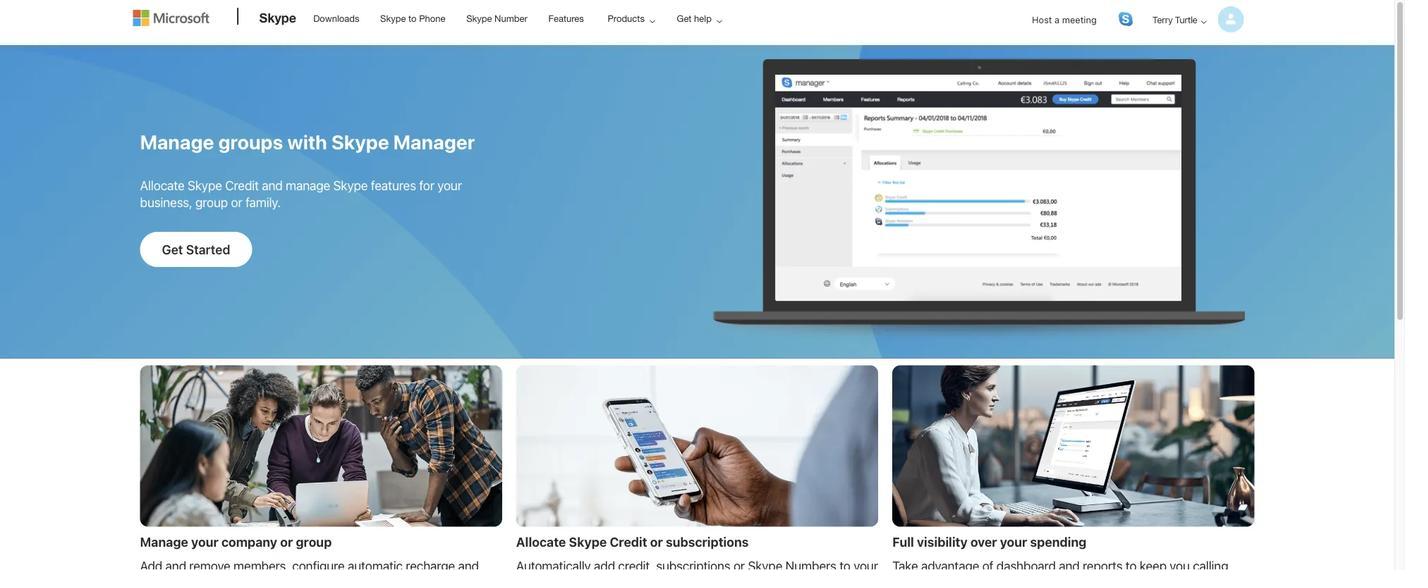 Task type: describe. For each thing, give the bounding box(es) containing it.
arrow down image
[[1196, 13, 1212, 30]]

microsoft image
[[133, 10, 209, 26]]

to
[[409, 13, 417, 24]]

or for allocate
[[650, 535, 663, 550]]

skype number
[[466, 13, 528, 24]]

get for get help
[[677, 13, 692, 24]]

manage groups with skype manager
[[140, 131, 475, 154]]

credit for or
[[610, 535, 647, 550]]

get for get started
[[162, 242, 183, 257]]

allocate skype credit and manage skype features for your business, group or family.
[[140, 178, 462, 210]]

host a meeting
[[1032, 14, 1097, 25]]

2 horizontal spatial your
[[1000, 535, 1027, 550]]

with
[[287, 131, 327, 154]]

terry turtle link
[[1141, 1, 1244, 38]]

meeting
[[1062, 14, 1097, 25]]

get started link
[[140, 232, 252, 268]]

products button
[[596, 1, 667, 36]]

features
[[371, 178, 416, 193]]

 link
[[1119, 12, 1133, 26]]

downloads link
[[307, 1, 366, 35]]

turtle
[[1175, 14, 1198, 25]]

host
[[1032, 14, 1052, 25]]

allocate skype credit or subscriptions
[[516, 535, 749, 550]]

skype manager on phone image
[[516, 366, 878, 527]]

a
[[1055, 14, 1060, 25]]

your inside allocate skype credit and manage skype features for your business, group or family.
[[438, 178, 462, 193]]

visibility
[[917, 535, 968, 550]]

skype manager image
[[704, 59, 1255, 345]]

groups
[[218, 131, 283, 154]]

subscriptions
[[666, 535, 749, 550]]

company
[[221, 535, 277, 550]]

skype to phone link
[[374, 1, 452, 35]]

terry
[[1153, 14, 1173, 25]]

spending
[[1030, 535, 1087, 550]]

number
[[495, 13, 528, 24]]

0 horizontal spatial your
[[191, 535, 219, 550]]

avatar image
[[1218, 6, 1244, 32]]

manage
[[286, 178, 330, 193]]

for
[[419, 178, 434, 193]]

manage for manage groups with skype manager
[[140, 131, 214, 154]]

downloads
[[313, 13, 359, 24]]

skype to phone
[[380, 13, 446, 24]]

business,
[[140, 195, 192, 210]]

skype manager on desktop image
[[893, 366, 1255, 527]]

full visibility over your spending
[[893, 535, 1087, 550]]

started
[[186, 242, 230, 257]]



Task type: locate. For each thing, give the bounding box(es) containing it.
0 horizontal spatial get
[[162, 242, 183, 257]]

group right company
[[296, 535, 332, 550]]

1 horizontal spatial or
[[280, 535, 293, 550]]

allocate inside allocate skype credit and manage skype features for your business, group or family.
[[140, 178, 185, 193]]

0 vertical spatial get
[[677, 13, 692, 24]]

0 vertical spatial allocate
[[140, 178, 185, 193]]

menu bar containing host a meeting
[[133, 1, 1262, 74]]

1 vertical spatial get
[[162, 242, 183, 257]]

get
[[677, 13, 692, 24], [162, 242, 183, 257]]

or for manage
[[280, 535, 293, 550]]

get inside manage groups with skype manager main content
[[162, 242, 183, 257]]

0 horizontal spatial or
[[231, 195, 242, 210]]

your right for
[[438, 178, 462, 193]]

your left company
[[191, 535, 219, 550]]

group inside allocate skype credit and manage skype features for your business, group or family.
[[195, 195, 228, 210]]

0 horizontal spatial group
[[195, 195, 228, 210]]

your right over
[[1000, 535, 1027, 550]]

get left started
[[162, 242, 183, 257]]

credit inside allocate skype credit and manage skype features for your business, group or family.
[[225, 178, 259, 193]]

0 vertical spatial manage
[[140, 131, 214, 154]]

manage groups with skype manager main content
[[0, 45, 1395, 571]]

0 horizontal spatial credit
[[225, 178, 259, 193]]

skype manager
[[331, 131, 475, 154]]

host a meeting link
[[1021, 1, 1108, 38]]

1 horizontal spatial your
[[438, 178, 462, 193]]

1 horizontal spatial group
[[296, 535, 332, 550]]

full
[[893, 535, 914, 550]]

get left help
[[677, 13, 692, 24]]

get started
[[162, 242, 230, 257]]

group
[[195, 195, 228, 210], [296, 535, 332, 550]]

or right company
[[280, 535, 293, 550]]

family.
[[245, 195, 281, 210]]

manage for manage your company or group
[[140, 535, 188, 550]]

features
[[549, 13, 584, 24]]

over
[[971, 535, 997, 550]]

credit for and
[[225, 178, 259, 193]]

2 manage from the top
[[140, 535, 188, 550]]

get help button
[[665, 1, 734, 36]]

group of people image
[[140, 366, 502, 527]]

1 vertical spatial credit
[[610, 535, 647, 550]]

skype
[[259, 10, 296, 25], [380, 13, 406, 24], [466, 13, 492, 24], [188, 178, 222, 193], [333, 178, 368, 193], [569, 535, 607, 550]]

manage your company or group
[[140, 535, 332, 550]]

credit
[[225, 178, 259, 193], [610, 535, 647, 550]]

menu bar
[[133, 1, 1262, 74]]

or left subscriptions
[[650, 535, 663, 550]]

1 horizontal spatial credit
[[610, 535, 647, 550]]

1 horizontal spatial allocate
[[516, 535, 566, 550]]

get help
[[677, 13, 712, 24]]

allocate
[[140, 178, 185, 193], [516, 535, 566, 550]]

your
[[438, 178, 462, 193], [191, 535, 219, 550], [1000, 535, 1027, 550]]

products
[[608, 13, 645, 24]]

phone
[[419, 13, 446, 24]]

terry turtle
[[1153, 14, 1198, 25]]

allocate for allocate skype credit or subscriptions
[[516, 535, 566, 550]]

0 vertical spatial group
[[195, 195, 228, 210]]

1 vertical spatial allocate
[[516, 535, 566, 550]]

allocate for allocate skype credit and manage skype features for your business, group or family.
[[140, 178, 185, 193]]

features link
[[542, 1, 590, 35]]

1 horizontal spatial get
[[677, 13, 692, 24]]

or left the family.
[[231, 195, 242, 210]]

1 vertical spatial group
[[296, 535, 332, 550]]

skype link
[[252, 1, 304, 39]]

0 vertical spatial credit
[[225, 178, 259, 193]]

0 horizontal spatial allocate
[[140, 178, 185, 193]]

help
[[694, 13, 712, 24]]

get inside dropdown button
[[677, 13, 692, 24]]

and
[[262, 178, 283, 193]]

1 manage from the top
[[140, 131, 214, 154]]

skype number link
[[460, 1, 534, 35]]

1 vertical spatial manage
[[140, 535, 188, 550]]

or
[[231, 195, 242, 210], [280, 535, 293, 550], [650, 535, 663, 550]]

manage
[[140, 131, 214, 154], [140, 535, 188, 550]]

or inside allocate skype credit and manage skype features for your business, group or family.
[[231, 195, 242, 210]]

group right business,
[[195, 195, 228, 210]]

2 horizontal spatial or
[[650, 535, 663, 550]]



Task type: vqa. For each thing, say whether or not it's contained in the screenshot.
left your
yes



